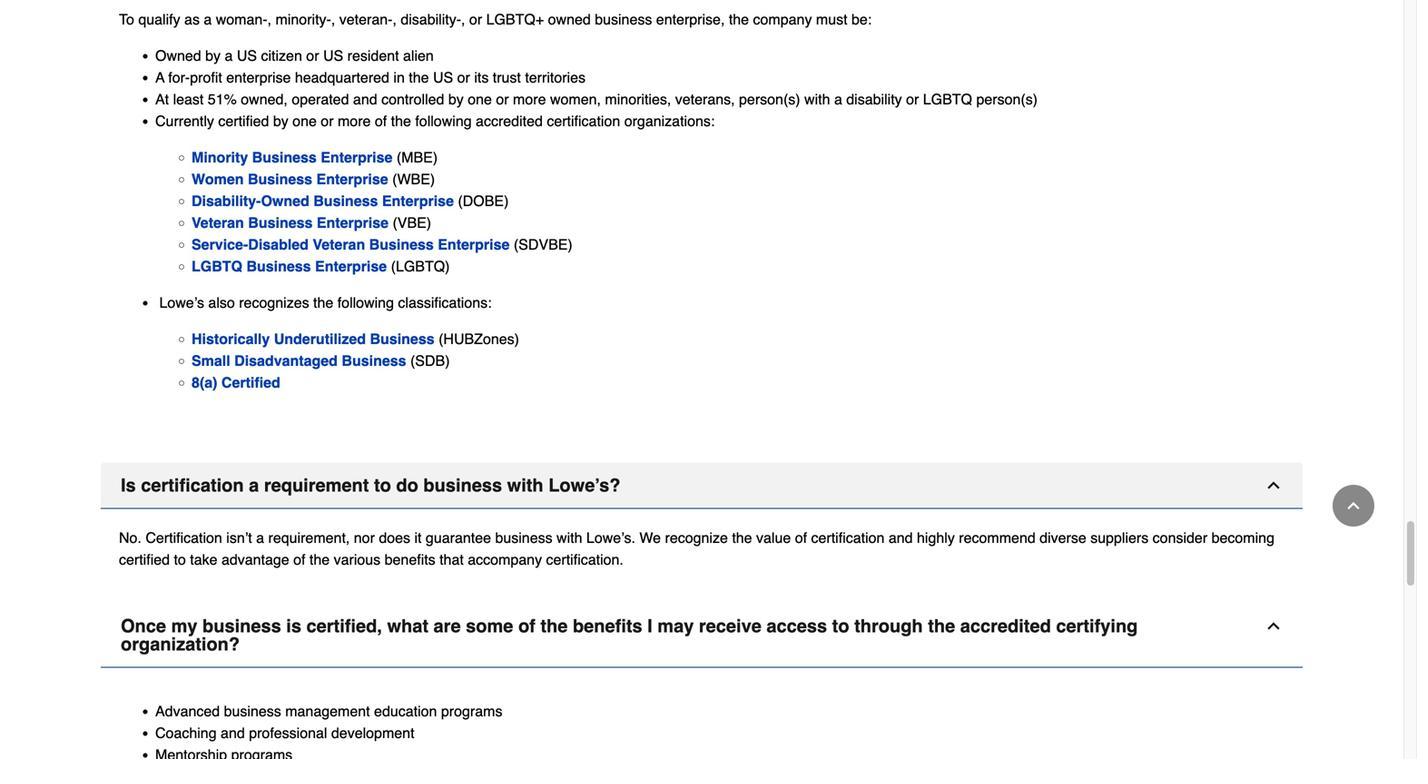 Task type: describe. For each thing, give the bounding box(es) containing it.
(mbe)
[[397, 149, 438, 166]]

0 horizontal spatial one
[[293, 113, 317, 129]]

the up underutilized
[[313, 294, 334, 311]]

0 horizontal spatial us
[[237, 47, 257, 64]]

company
[[753, 11, 812, 28]]

guarantee
[[426, 530, 491, 546]]

1 horizontal spatial us
[[323, 47, 344, 64]]

once my business is certified, what are some of the benefits i may receive access to through the accredited certifying organization?
[[121, 616, 1138, 655]]

as
[[184, 11, 200, 28]]

veteran-
[[339, 11, 393, 28]]

management
[[285, 703, 370, 720]]

advantage
[[222, 551, 289, 568]]

certifying
[[1057, 616, 1138, 637]]

receive
[[699, 616, 762, 637]]

8(a)
[[192, 374, 217, 391]]

is certification a requirement to do business with lowe's? button
[[101, 463, 1303, 509]]

the down requirement,
[[310, 551, 330, 568]]

its
[[474, 69, 489, 86]]

owned
[[548, 11, 591, 28]]

professional
[[249, 725, 327, 742]]

0 horizontal spatial veteran
[[192, 214, 244, 231]]

various
[[334, 551, 381, 568]]

certified inside owned by a us citizen or us resident alien a for-profit enterprise headquartered in the us or its trust territories at least 51% owned, operated and controlled by one or more women, minorities, veterans, person(s) with a disability or lgbtq person(s) currently certified by one or more of the following accredited certification organizations:
[[218, 113, 269, 129]]

profit
[[190, 69, 222, 86]]

alien
[[403, 47, 434, 64]]

no.
[[119, 530, 142, 546]]

1 person(s) from the left
[[739, 91, 801, 108]]

recognize
[[665, 530, 728, 546]]

1 horizontal spatial more
[[513, 91, 546, 108]]

the right 'through'
[[928, 616, 956, 637]]

(sdb)
[[411, 352, 450, 369]]

through
[[855, 616, 923, 637]]

my
[[171, 616, 198, 637]]

qualify
[[138, 11, 180, 28]]

in
[[394, 69, 405, 86]]

trust
[[493, 69, 521, 86]]

diverse
[[1040, 530, 1087, 546]]

to
[[119, 11, 134, 28]]

education
[[374, 703, 437, 720]]

a
[[155, 69, 165, 86]]

headquartered
[[295, 69, 390, 86]]

business inside advanced business management education programs coaching and professional development
[[224, 703, 281, 720]]

disability-
[[192, 193, 261, 209]]

lgbtq business enterprise link
[[192, 258, 387, 275]]

1 , from the left
[[268, 11, 272, 28]]

access
[[767, 616, 828, 637]]

certified inside no. certification isn't a requirement, nor does it guarantee business with lowe's. we recognize the value of certification and highly recommend diverse suppliers consider becoming certified to take advantage of the various benefits that accompany certification.
[[119, 551, 170, 568]]

some
[[466, 616, 514, 637]]

lowe's
[[159, 294, 204, 311]]

historically underutilized business (hubzones) small disadvantaged business (sdb)
[[192, 331, 524, 369]]

recognizes
[[239, 294, 309, 311]]

must
[[816, 11, 848, 28]]

business up (sdb)
[[370, 331, 435, 347]]

advanced business management education programs coaching and professional development
[[155, 703, 507, 742]]

lowe's?
[[549, 475, 621, 496]]

business down the minority business enterprise link
[[248, 171, 313, 188]]

do
[[396, 475, 419, 496]]

lgbtq inside owned by a us citizen or us resident alien a for-profit enterprise headquartered in the us or its trust territories at least 51% owned, operated and controlled by one or more women, minorities, veterans, person(s) with a disability or lgbtq person(s) currently certified by one or more of the following accredited certification organizations:
[[923, 91, 973, 108]]

business up disabled on the left
[[248, 214, 313, 231]]

or right disability
[[907, 91, 919, 108]]

the down controlled on the top of page
[[391, 113, 411, 129]]

certification inside owned by a us citizen or us resident alien a for-profit enterprise headquartered in the us or its trust territories at least 51% owned, operated and controlled by one or more women, minorities, veterans, person(s) with a disability or lgbtq person(s) currently certified by one or more of the following accredited certification organizations:
[[547, 113, 621, 129]]

for-
[[168, 69, 190, 86]]

or left its
[[457, 69, 470, 86]]

citizen
[[261, 47, 302, 64]]

to qualify as a woman-, minority-, veteran-, disability-, or lgbtq+ owned business enterprise, the company must be:
[[119, 11, 876, 28]]

business down (vbe)
[[369, 236, 434, 253]]

lgbtq+
[[486, 11, 544, 28]]

and inside advanced business management education programs coaching and professional development
[[221, 725, 245, 742]]

women,
[[550, 91, 601, 108]]

a inside is certification a requirement to do business with lowe's? "button"
[[249, 475, 259, 496]]

(dobe)
[[458, 193, 509, 209]]

service-
[[192, 236, 248, 253]]

requirement
[[264, 475, 369, 496]]

and inside owned by a us citizen or us resident alien a for-profit enterprise headquartered in the us or its trust territories at least 51% owned, operated and controlled by one or more women, minorities, veterans, person(s) with a disability or lgbtq person(s) currently certified by one or more of the following accredited certification organizations:
[[353, 91, 377, 108]]

certified
[[222, 374, 280, 391]]

accompany
[[468, 551, 542, 568]]

organizations:
[[625, 113, 715, 129]]

2 person(s) from the left
[[977, 91, 1038, 108]]

0 vertical spatial by
[[205, 47, 221, 64]]

0 horizontal spatial more
[[338, 113, 371, 129]]

a right as on the top of the page
[[204, 11, 212, 28]]

development
[[331, 725, 415, 742]]

(lgbtq)
[[391, 258, 450, 275]]

4 , from the left
[[461, 11, 465, 28]]

certification inside "button"
[[141, 475, 244, 496]]

recommend
[[959, 530, 1036, 546]]

minority business enterprise link
[[192, 149, 393, 166]]

business inside no. certification isn't a requirement, nor does it guarantee business with lowe's. we recognize the value of certification and highly recommend diverse suppliers consider becoming certified to take advantage of the various benefits that accompany certification.
[[495, 530, 553, 546]]

with inside is certification a requirement to do business with lowe's? "button"
[[507, 475, 544, 496]]

of down requirement,
[[293, 551, 306, 568]]

business inside "button"
[[424, 475, 502, 496]]

minorities,
[[605, 91, 671, 108]]

are
[[434, 616, 461, 637]]

minority
[[192, 149, 248, 166]]

owned inside disability-owned business enterprise (dobe) veteran business enterprise (vbe) service-disabled veteran business enterprise (sdvbe) lgbtq business enterprise (lgbtq)
[[261, 193, 310, 209]]

the left value
[[732, 530, 753, 546]]

woman-
[[216, 11, 268, 28]]

business down disabled on the left
[[247, 258, 311, 275]]

least
[[173, 91, 204, 108]]

owned inside owned by a us citizen or us resident alien a for-profit enterprise headquartered in the us or its trust territories at least 51% owned, operated and controlled by one or more women, minorities, veterans, person(s) with a disability or lgbtq person(s) currently certified by one or more of the following accredited certification organizations:
[[155, 47, 201, 64]]

veteran business enterprise link
[[192, 214, 389, 231]]

consider
[[1153, 530, 1208, 546]]

minority business enterprise (mbe)
[[192, 149, 438, 166]]

benefits inside once my business is certified, what are some of the benefits i may receive access to through the accredited certifying organization?
[[573, 616, 643, 637]]

owned,
[[241, 91, 288, 108]]

historically underutilized business link
[[192, 331, 435, 347]]

to inside once my business is certified, what are some of the benefits i may receive access to through the accredited certifying organization?
[[833, 616, 850, 637]]

also
[[208, 294, 235, 311]]

no. certification isn't a requirement, nor does it guarantee business with lowe's. we recognize the value of certification and highly recommend diverse suppliers consider becoming certified to take advantage of the various benefits that accompany certification.
[[119, 530, 1275, 568]]

currently
[[155, 113, 214, 129]]

of inside once my business is certified, what are some of the benefits i may receive access to through the accredited certifying organization?
[[519, 616, 536, 637]]



Task type: vqa. For each thing, say whether or not it's contained in the screenshot.
is
yes



Task type: locate. For each thing, give the bounding box(es) containing it.
0 vertical spatial accredited
[[476, 113, 543, 129]]

disabled
[[248, 236, 309, 253]]

a inside no. certification isn't a requirement, nor does it guarantee business with lowe's. we recognize the value of certification and highly recommend diverse suppliers consider becoming certified to take advantage of the various benefits that accompany certification.
[[256, 530, 264, 546]]

0 vertical spatial benefits
[[385, 551, 436, 568]]

the right in
[[409, 69, 429, 86]]

veterans,
[[676, 91, 735, 108]]

chevron up image inside the once my business is certified, what are some of the benefits i may receive access to through the accredited certifying organization? button
[[1265, 617, 1283, 635]]

becoming
[[1212, 530, 1275, 546]]

, left disability-
[[393, 11, 397, 28]]

business up service-disabled veteran business enterprise link
[[314, 193, 378, 209]]

2 horizontal spatial and
[[889, 530, 913, 546]]

benefits
[[385, 551, 436, 568], [573, 616, 643, 637]]

0 vertical spatial chevron up image
[[1265, 476, 1283, 495]]

one down the 'operated'
[[293, 113, 317, 129]]

(hubzones)
[[439, 331, 520, 347]]

1 horizontal spatial benefits
[[573, 616, 643, 637]]

0 horizontal spatial person(s)
[[739, 91, 801, 108]]

0 vertical spatial to
[[374, 475, 391, 496]]

and inside no. certification isn't a requirement, nor does it guarantee business with lowe's. we recognize the value of certification and highly recommend diverse suppliers consider becoming certified to take advantage of the various benefits that accompany certification.
[[889, 530, 913, 546]]

1 vertical spatial owned
[[261, 193, 310, 209]]

minority-
[[276, 11, 331, 28]]

2 vertical spatial certification
[[812, 530, 885, 546]]

or left lgbtq+
[[470, 11, 482, 28]]

0 horizontal spatial owned
[[155, 47, 201, 64]]

chevron up image for once my business is certified, what are some of the benefits i may receive access to through the accredited certifying organization?
[[1265, 617, 1283, 635]]

suppliers
[[1091, 530, 1149, 546]]

once
[[121, 616, 166, 637]]

us
[[237, 47, 257, 64], [323, 47, 344, 64], [433, 69, 453, 86]]

small
[[192, 352, 230, 369]]

1 vertical spatial following
[[338, 294, 394, 311]]

2 vertical spatial with
[[557, 530, 583, 546]]

value
[[757, 530, 791, 546]]

(vbe)
[[393, 214, 432, 231]]

2 horizontal spatial us
[[433, 69, 453, 86]]

us up "enterprise"
[[237, 47, 257, 64]]

0 horizontal spatial certified
[[119, 551, 170, 568]]

benefits down it
[[385, 551, 436, 568]]

veteran up the service-
[[192, 214, 244, 231]]

1 horizontal spatial certified
[[218, 113, 269, 129]]

lgbtq inside disability-owned business enterprise (dobe) veteran business enterprise (vbe) service-disabled veteran business enterprise (sdvbe) lgbtq business enterprise (lgbtq)
[[192, 258, 243, 275]]

1 vertical spatial by
[[449, 91, 464, 108]]

to right access
[[833, 616, 850, 637]]

1 horizontal spatial by
[[273, 113, 289, 129]]

advanced
[[155, 703, 220, 720]]

territories
[[525, 69, 586, 86]]

or right citizen
[[306, 47, 319, 64]]

1 vertical spatial and
[[889, 530, 913, 546]]

0 horizontal spatial accredited
[[476, 113, 543, 129]]

0 horizontal spatial lgbtq
[[192, 258, 243, 275]]

following inside owned by a us citizen or us resident alien a for-profit enterprise headquartered in the us or its trust territories at least 51% owned, operated and controlled by one or more women, minorities, veterans, person(s) with a disability or lgbtq person(s) currently certified by one or more of the following accredited certification organizations:
[[415, 113, 472, 129]]

benefits inside no. certification isn't a requirement, nor does it guarantee business with lowe's. we recognize the value of certification and highly recommend diverse suppliers consider becoming certified to take advantage of the various benefits that accompany certification.
[[385, 551, 436, 568]]

to left do
[[374, 475, 391, 496]]

by right controlled on the top of page
[[449, 91, 464, 108]]

0 vertical spatial certified
[[218, 113, 269, 129]]

and right the "coaching"
[[221, 725, 245, 742]]

0 vertical spatial and
[[353, 91, 377, 108]]

certified,
[[307, 616, 382, 637]]

1 horizontal spatial owned
[[261, 193, 310, 209]]

(sdvbe)
[[514, 236, 573, 253]]

1 horizontal spatial accredited
[[961, 616, 1052, 637]]

certification
[[547, 113, 621, 129], [141, 475, 244, 496], [812, 530, 885, 546]]

veteran
[[192, 214, 244, 231], [313, 236, 365, 253]]

chevron up image inside scroll to top element
[[1345, 497, 1363, 515]]

requirement,
[[268, 530, 350, 546]]

1 vertical spatial to
[[174, 551, 186, 568]]

business left is
[[203, 616, 281, 637]]

2 horizontal spatial certification
[[812, 530, 885, 546]]

disadvantaged
[[234, 352, 338, 369]]

and
[[353, 91, 377, 108], [889, 530, 913, 546], [221, 725, 245, 742]]

, left lgbtq+
[[461, 11, 465, 28]]

disability-owned business enterprise link
[[192, 193, 454, 209]]

once my business is certified, what are some of the benefits i may receive access to through the accredited certifying organization? button
[[101, 604, 1303, 668]]

of right value
[[795, 530, 808, 546]]

it
[[415, 530, 422, 546]]

women business enterprise
[[192, 171, 388, 188]]

operated
[[292, 91, 349, 108]]

programs
[[441, 703, 503, 720]]

2 horizontal spatial to
[[833, 616, 850, 637]]

one
[[468, 91, 492, 108], [293, 113, 317, 129]]

of down controlled on the top of page
[[375, 113, 387, 129]]

business inside once my business is certified, what are some of the benefits i may receive access to through the accredited certifying organization?
[[203, 616, 281, 637]]

veteran down disability-owned business enterprise link
[[313, 236, 365, 253]]

chevron up image inside is certification a requirement to do business with lowe's? "button"
[[1265, 476, 1283, 495]]

3 , from the left
[[393, 11, 397, 28]]

0 horizontal spatial certification
[[141, 475, 244, 496]]

certification.
[[546, 551, 624, 568]]

resident
[[348, 47, 399, 64]]

following
[[415, 113, 472, 129], [338, 294, 394, 311]]

2 horizontal spatial with
[[805, 91, 831, 108]]

take
[[190, 551, 218, 568]]

certification inside no. certification isn't a requirement, nor does it guarantee business with lowe's. we recognize the value of certification and highly recommend diverse suppliers consider becoming certified to take advantage of the various benefits that accompany certification.
[[812, 530, 885, 546]]

0 horizontal spatial following
[[338, 294, 394, 311]]

certification right value
[[812, 530, 885, 546]]

certified down owned,
[[218, 113, 269, 129]]

of
[[375, 113, 387, 129], [795, 530, 808, 546], [293, 551, 306, 568], [519, 616, 536, 637]]

accredited inside owned by a us citizen or us resident alien a for-profit enterprise headquartered in the us or its trust territories at least 51% owned, operated and controlled by one or more women, minorities, veterans, person(s) with a disability or lgbtq person(s) currently certified by one or more of the following accredited certification organizations:
[[476, 113, 543, 129]]

is
[[286, 616, 302, 637]]

accredited inside once my business is certified, what are some of the benefits i may receive access to through the accredited certifying organization?
[[961, 616, 1052, 637]]

certified
[[218, 113, 269, 129], [119, 551, 170, 568]]

owned down women business enterprise
[[261, 193, 310, 209]]

small disadvantaged business link
[[192, 352, 406, 369]]

with left lowe's?
[[507, 475, 544, 496]]

nor
[[354, 530, 375, 546]]

to inside no. certification isn't a requirement, nor does it guarantee business with lowe's. we recognize the value of certification and highly recommend diverse suppliers consider becoming certified to take advantage of the various benefits that accompany certification.
[[174, 551, 186, 568]]

with left disability
[[805, 91, 831, 108]]

, left veteran-
[[331, 11, 335, 28]]

0 horizontal spatial to
[[174, 551, 186, 568]]

certification
[[146, 530, 222, 546]]

certified down the no.
[[119, 551, 170, 568]]

at
[[155, 91, 169, 108]]

1 vertical spatial accredited
[[961, 616, 1052, 637]]

2 vertical spatial to
[[833, 616, 850, 637]]

1 vertical spatial veteran
[[313, 236, 365, 253]]

or
[[470, 11, 482, 28], [306, 47, 319, 64], [457, 69, 470, 86], [496, 91, 509, 108], [907, 91, 919, 108], [321, 113, 334, 129]]

with inside no. certification isn't a requirement, nor does it guarantee business with lowe's. we recognize the value of certification and highly recommend diverse suppliers consider becoming certified to take advantage of the various benefits that accompany certification.
[[557, 530, 583, 546]]

1 horizontal spatial person(s)
[[977, 91, 1038, 108]]

1 vertical spatial benefits
[[573, 616, 643, 637]]

0 vertical spatial one
[[468, 91, 492, 108]]

controlled
[[382, 91, 445, 108]]

of inside owned by a us citizen or us resident alien a for-profit enterprise headquartered in the us or its trust territories at least 51% owned, operated and controlled by one or more women, minorities, veterans, person(s) with a disability or lgbtq person(s) currently certified by one or more of the following accredited certification organizations:
[[375, 113, 387, 129]]

8(a) certified
[[192, 374, 280, 391]]

2 vertical spatial and
[[221, 725, 245, 742]]

classifications:
[[398, 294, 492, 311]]

enterprise,
[[656, 11, 725, 28]]

does
[[379, 530, 411, 546]]

lgbtq
[[923, 91, 973, 108], [192, 258, 243, 275]]

us up "headquartered"
[[323, 47, 344, 64]]

chevron up image
[[1265, 476, 1283, 495], [1345, 497, 1363, 515], [1265, 617, 1283, 635]]

0 horizontal spatial by
[[205, 47, 221, 64]]

organization?
[[121, 634, 240, 655]]

a left disability
[[835, 91, 843, 108]]

0 vertical spatial certification
[[547, 113, 621, 129]]

certification down women,
[[547, 113, 621, 129]]

1 horizontal spatial following
[[415, 113, 472, 129]]

by down owned,
[[273, 113, 289, 129]]

business up accompany
[[495, 530, 553, 546]]

underutilized
[[274, 331, 366, 347]]

with up the certification.
[[557, 530, 583, 546]]

2 vertical spatial by
[[273, 113, 289, 129]]

0 horizontal spatial and
[[221, 725, 245, 742]]

accredited
[[476, 113, 543, 129], [961, 616, 1052, 637]]

accredited down the trust
[[476, 113, 543, 129]]

0 vertical spatial more
[[513, 91, 546, 108]]

benefits left 'i'
[[573, 616, 643, 637]]

we
[[640, 530, 661, 546]]

to inside is certification a requirement to do business with lowe's? "button"
[[374, 475, 391, 496]]

chevron up image for is certification a requirement to do business with lowe's?
[[1265, 476, 1283, 495]]

1 vertical spatial one
[[293, 113, 317, 129]]

a
[[204, 11, 212, 28], [225, 47, 233, 64], [835, 91, 843, 108], [249, 475, 259, 496], [256, 530, 264, 546]]

0 vertical spatial owned
[[155, 47, 201, 64]]

1 vertical spatial more
[[338, 113, 371, 129]]

women
[[192, 171, 244, 188]]

the left the company
[[729, 11, 749, 28]]

following down controlled on the top of page
[[415, 113, 472, 129]]

the
[[729, 11, 749, 28], [409, 69, 429, 86], [391, 113, 411, 129], [313, 294, 334, 311], [732, 530, 753, 546], [310, 551, 330, 568], [541, 616, 568, 637], [928, 616, 956, 637]]

a up isn't
[[249, 475, 259, 496]]

isn't
[[226, 530, 252, 546]]

and left 'highly'
[[889, 530, 913, 546]]

1 horizontal spatial veteran
[[313, 236, 365, 253]]

what
[[387, 616, 429, 637]]

certification up certification
[[141, 475, 244, 496]]

1 vertical spatial lgbtq
[[192, 258, 243, 275]]

lgbtq right disability
[[923, 91, 973, 108]]

1 vertical spatial certification
[[141, 475, 244, 496]]

more down the 'operated'
[[338, 113, 371, 129]]

accredited down recommend
[[961, 616, 1052, 637]]

, left the minority-
[[268, 11, 272, 28]]

business left (sdb)
[[342, 352, 406, 369]]

i
[[648, 616, 653, 637]]

0 vertical spatial with
[[805, 91, 831, 108]]

owned by a us citizen or us resident alien a for-profit enterprise headquartered in the us or its trust territories at least 51% owned, operated and controlled by one or more women, minorities, veterans, person(s) with a disability or lgbtq person(s) currently certified by one or more of the following accredited certification organizations:
[[155, 47, 1042, 129]]

8(a) certified link
[[192, 374, 280, 391]]

business up guarantee
[[424, 475, 502, 496]]

or down the 'operated'
[[321, 113, 334, 129]]

1 horizontal spatial with
[[557, 530, 583, 546]]

business up professional
[[224, 703, 281, 720]]

0 horizontal spatial benefits
[[385, 551, 436, 568]]

or down the trust
[[496, 91, 509, 108]]

disability-owned business enterprise (dobe) veteran business enterprise (vbe) service-disabled veteran business enterprise (sdvbe) lgbtq business enterprise (lgbtq)
[[192, 193, 577, 275]]

0 vertical spatial veteran
[[192, 214, 244, 231]]

be:
[[852, 11, 872, 28]]

1 vertical spatial chevron up image
[[1345, 497, 1363, 515]]

1 horizontal spatial certification
[[547, 113, 621, 129]]

2 , from the left
[[331, 11, 335, 28]]

1 horizontal spatial to
[[374, 475, 391, 496]]

one down its
[[468, 91, 492, 108]]

2 vertical spatial chevron up image
[[1265, 617, 1283, 635]]

is
[[121, 475, 136, 496]]

and down "headquartered"
[[353, 91, 377, 108]]

1 horizontal spatial one
[[468, 91, 492, 108]]

more down the trust
[[513, 91, 546, 108]]

us down alien
[[433, 69, 453, 86]]

2 horizontal spatial by
[[449, 91, 464, 108]]

is certification a requirement to do business with lowe's?
[[121, 475, 621, 496]]

1 vertical spatial certified
[[119, 551, 170, 568]]

of right some
[[519, 616, 536, 637]]

1 horizontal spatial and
[[353, 91, 377, 108]]

owned up for-
[[155, 47, 201, 64]]

lgbtq down the service-
[[192, 258, 243, 275]]

a up "enterprise"
[[225, 47, 233, 64]]

0 vertical spatial lgbtq
[[923, 91, 973, 108]]

0 horizontal spatial with
[[507, 475, 544, 496]]

the right some
[[541, 616, 568, 637]]

with inside owned by a us citizen or us resident alien a for-profit enterprise headquartered in the us or its trust territories at least 51% owned, operated and controlled by one or more women, minorities, veterans, person(s) with a disability or lgbtq person(s) currently certified by one or more of the following accredited certification organizations:
[[805, 91, 831, 108]]

scroll to top element
[[1333, 485, 1375, 527]]

women business enterprise link
[[192, 171, 388, 188]]

to down certification
[[174, 551, 186, 568]]

enterprise
[[226, 69, 291, 86]]

by up profit
[[205, 47, 221, 64]]

a right isn't
[[256, 530, 264, 546]]

coaching
[[155, 725, 217, 742]]

1 vertical spatial with
[[507, 475, 544, 496]]

following up historically underutilized business (hubzones) small disadvantaged business (sdb)
[[338, 294, 394, 311]]

that
[[440, 551, 464, 568]]

enterprise
[[321, 149, 393, 166], [317, 171, 388, 188], [382, 193, 454, 209], [317, 214, 389, 231], [438, 236, 510, 253], [315, 258, 387, 275]]

1 horizontal spatial lgbtq
[[923, 91, 973, 108]]

business up women business enterprise
[[252, 149, 317, 166]]

0 vertical spatial following
[[415, 113, 472, 129]]

highly
[[917, 530, 955, 546]]

business right the owned
[[595, 11, 652, 28]]

51%
[[208, 91, 237, 108]]

historically
[[192, 331, 270, 347]]

more
[[513, 91, 546, 108], [338, 113, 371, 129]]



